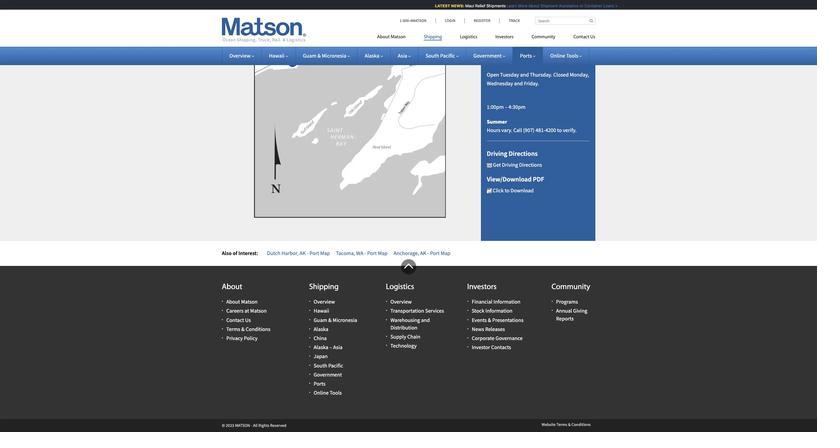Task type: vqa. For each thing, say whether or not it's contained in the screenshot.
the to the bottom
no



Task type: locate. For each thing, give the bounding box(es) containing it.
about inside the top menu navigation
[[377, 35, 390, 39]]

0 horizontal spatial tools
[[330, 389, 342, 396]]

hours
[[561, 45, 578, 53], [487, 127, 501, 134]]

website
[[542, 422, 556, 427]]

contact us link down search icon
[[565, 32, 596, 44]]

0 horizontal spatial terms
[[227, 326, 240, 332]]

1 vertical spatial us
[[245, 316, 251, 323]]

0 horizontal spatial us
[[245, 316, 251, 323]]

0 vertical spatial directions
[[509, 149, 538, 158]]

backtop image
[[401, 259, 416, 274]]

harbor,
[[282, 250, 299, 257]]

–
[[505, 103, 508, 110], [330, 344, 332, 351]]

1 horizontal spatial about matson link
[[377, 32, 415, 44]]

tools
[[567, 52, 579, 59], [330, 389, 342, 396]]

summer hours vary. call (907) 481-4200 to verify.
[[487, 118, 577, 134]]

0 vertical spatial alaska link
[[365, 52, 383, 59]]

0 horizontal spatial online
[[314, 389, 329, 396]]

maui
[[462, 3, 471, 8]]

alaska link up china
[[314, 326, 329, 332]]

reserved
[[270, 423, 287, 428]]

3 port from the left
[[431, 250, 440, 257]]

directions up get driving directions
[[509, 149, 538, 158]]

track
[[509, 18, 521, 23]]

summer
[[487, 118, 508, 125]]

hours down summer
[[487, 127, 501, 134]]

0 vertical spatial community
[[532, 35, 556, 39]]

closed
[[487, 22, 506, 29]]

- for anchorage, ak - port map
[[428, 250, 429, 257]]

0 vertical spatial contact us link
[[565, 32, 596, 44]]

section
[[474, 0, 603, 241]]

government link down the top menu navigation
[[474, 52, 506, 59]]

- for tacoma, wa - port map
[[365, 250, 367, 257]]

‐
[[251, 423, 252, 428]]

investors up the lot
[[496, 35, 514, 39]]

government
[[474, 52, 502, 59], [314, 371, 342, 378]]

1 horizontal spatial logistics
[[460, 35, 478, 39]]

transportation
[[391, 307, 425, 314]]

map for anchorage,
[[441, 250, 451, 257]]

1 vertical spatial hours
[[487, 127, 501, 134]]

shipping inside footer
[[309, 283, 339, 291]]

logistics
[[460, 35, 478, 39], [386, 283, 415, 291]]

corporate governance link
[[472, 335, 523, 342]]

1 port from the left
[[310, 250, 319, 257]]

warehousing
[[391, 316, 420, 323]]

2 vertical spatial alaska
[[314, 344, 329, 351]]

1 vertical spatial government link
[[314, 371, 342, 378]]

0 vertical spatial shipping
[[424, 35, 442, 39]]

community up off/pick-
[[532, 35, 556, 39]]

information up stock information "link"
[[494, 298, 521, 305]]

alaska link for asia link
[[365, 52, 383, 59]]

0 horizontal spatial south
[[314, 362, 328, 369]]

1 horizontal spatial tools
[[567, 52, 579, 59]]

conditions
[[246, 326, 271, 332], [572, 422, 591, 427]]

0 vertical spatial pacific
[[441, 52, 455, 59]]

latest news: maui relief shipments learn more about shipment assistance or container loans >
[[432, 3, 615, 8]]

to right click
[[505, 187, 510, 194]]

careers
[[227, 307, 244, 314]]

us down search icon
[[591, 35, 596, 39]]

2 ak from the left
[[421, 250, 427, 257]]

matson down 1-
[[391, 35, 406, 39]]

- right wa
[[365, 250, 367, 257]]

alaska link inside footer
[[314, 326, 329, 332]]

to right 4200 at the right of page
[[558, 127, 562, 134]]

pacific down shipping link
[[441, 52, 455, 59]]

terms right website
[[557, 422, 568, 427]]

0 vertical spatial hours
[[561, 45, 578, 53]]

3 - from the left
[[428, 250, 429, 257]]

0 vertical spatial guam & micronesia link
[[303, 52, 350, 59]]

0 vertical spatial ports link
[[521, 52, 536, 59]]

0 vertical spatial micronesia
[[322, 52, 347, 59]]

anchorage, ak - port map link
[[394, 250, 451, 257]]

2 vertical spatial matson
[[250, 307, 267, 314]]

guam & micronesia link for hawaii link for china link
[[314, 316, 358, 323]]

0 vertical spatial logistics
[[460, 35, 478, 39]]

port for anchorage, ak - port map
[[431, 250, 440, 257]]

investors up financial
[[468, 283, 497, 291]]

about matson link up careers at matson link
[[227, 298, 258, 305]]

top menu navigation
[[377, 32, 596, 44]]

contact inside about matson careers at matson contact us terms & conditions privacy policy
[[227, 316, 244, 323]]

and down transportation services link
[[422, 316, 430, 323]]

port right anchorage,
[[431, 250, 440, 257]]

1 vertical spatial terms
[[557, 422, 568, 427]]

None search field
[[536, 17, 596, 25]]

download
[[511, 187, 534, 194]]

community up the programs
[[552, 283, 591, 291]]

search image
[[590, 19, 594, 23]]

contacts
[[492, 344, 512, 351]]

0 horizontal spatial hawaii
[[269, 52, 285, 59]]

port right wa
[[368, 250, 377, 257]]

1 vertical spatial south pacific link
[[314, 362, 343, 369]]

3 map from the left
[[441, 250, 451, 257]]

2 horizontal spatial overview link
[[391, 298, 412, 305]]

0 vertical spatial conditions
[[246, 326, 271, 332]]

1 horizontal spatial to
[[558, 127, 562, 134]]

port right harbor,
[[310, 250, 319, 257]]

asia inside overview hawaii guam & micronesia alaska china alaska – asia japan south pacific government ports online tools
[[333, 344, 343, 351]]

login link
[[436, 18, 465, 23]]

0 vertical spatial terms
[[227, 326, 240, 332]]

south pacific link down japan link
[[314, 362, 343, 369]]

government link
[[474, 52, 506, 59], [314, 371, 342, 378]]

- right harbor,
[[307, 250, 309, 257]]

ports right the lot
[[521, 52, 532, 59]]

0 vertical spatial and
[[521, 71, 529, 78]]

1 vertical spatial investors
[[468, 283, 497, 291]]

south pacific link
[[426, 52, 459, 59], [314, 362, 343, 369]]

and up friday.
[[521, 71, 529, 78]]

alaska
[[365, 52, 380, 59], [314, 326, 329, 332], [314, 344, 329, 351]]

overview for overview transportation services warehousing and distribution supply chain technology
[[391, 298, 412, 305]]

overview
[[230, 52, 251, 59], [314, 298, 335, 305], [391, 298, 412, 305]]

information up "events & presentations" link
[[486, 307, 513, 314]]

about matson link down 1-
[[377, 32, 415, 44]]

1 vertical spatial matson
[[241, 298, 258, 305]]

assistance
[[556, 3, 575, 8]]

2 horizontal spatial -
[[428, 250, 429, 257]]

get driving directions link
[[487, 161, 543, 168]]

micronesia inside overview hawaii guam & micronesia alaska china alaska – asia japan south pacific government ports online tools
[[333, 316, 358, 323]]

ports down japan link
[[314, 380, 326, 387]]

0 horizontal spatial overview
[[230, 52, 251, 59]]

0 horizontal spatial shipping
[[309, 283, 339, 291]]

overview inside overview hawaii guam & micronesia alaska china alaska – asia japan south pacific government ports online tools
[[314, 298, 335, 305]]

1 horizontal spatial hawaii
[[314, 307, 330, 314]]

ports link right the lot
[[521, 52, 536, 59]]

logistics inside logistics link
[[460, 35, 478, 39]]

contact down "careers"
[[227, 316, 244, 323]]

china link
[[314, 335, 327, 342]]

0 vertical spatial –
[[505, 103, 508, 110]]

alaska link down about matson
[[365, 52, 383, 59]]

0 vertical spatial guam
[[303, 52, 317, 59]]

all
[[253, 423, 258, 428]]

2 port from the left
[[368, 250, 377, 257]]

1 vertical spatial shipping
[[309, 283, 339, 291]]

logistics down backtop image
[[386, 283, 415, 291]]

1 vertical spatial government
[[314, 371, 342, 378]]

blue matson logo with ocean, shipping, truck, rail and logistics written beneath it. image
[[222, 18, 306, 43]]

drop-
[[512, 45, 529, 53]]

programs link
[[557, 298, 579, 305]]

1 horizontal spatial -
[[365, 250, 367, 257]]

matson right at
[[250, 307, 267, 314]]

website terms & conditions
[[542, 422, 591, 427]]

0 horizontal spatial contact us link
[[227, 316, 251, 323]]

ak right anchorage,
[[421, 250, 427, 257]]

&
[[318, 52, 321, 59], [329, 316, 332, 323], [488, 316, 492, 323], [242, 326, 245, 332], [569, 422, 571, 427]]

1 vertical spatial online
[[314, 389, 329, 396]]

closed
[[554, 71, 569, 78]]

friday.
[[524, 80, 540, 87]]

sat,
[[487, 13, 496, 20]]

contact inside the top menu navigation
[[574, 35, 590, 39]]

matson for about matson careers at matson contact us terms & conditions privacy policy
[[241, 298, 258, 305]]

guam inside overview hawaii guam & micronesia alaska china alaska – asia japan south pacific government ports online tools
[[314, 316, 328, 323]]

1 ak from the left
[[300, 250, 306, 257]]

hawaii up china link
[[314, 307, 330, 314]]

1 vertical spatial ports link
[[314, 380, 326, 387]]

2 - from the left
[[365, 250, 367, 257]]

ports link down japan link
[[314, 380, 326, 387]]

government down japan link
[[314, 371, 342, 378]]

1-
[[400, 18, 403, 23]]

china
[[314, 335, 327, 342]]

investors inside the top menu navigation
[[496, 35, 514, 39]]

1 horizontal spatial terms
[[557, 422, 568, 427]]

pacific down alaska – asia link
[[329, 362, 343, 369]]

1 horizontal spatial asia
[[398, 52, 408, 59]]

1 vertical spatial community
[[552, 283, 591, 291]]

0 horizontal spatial government link
[[314, 371, 342, 378]]

driving up get
[[487, 149, 508, 158]]

0 vertical spatial online
[[551, 52, 566, 59]]

hawaii down blue matson logo with ocean, shipping, truck, rail and logistics written beneath it.
[[269, 52, 285, 59]]

0 horizontal spatial hours
[[487, 127, 501, 134]]

1 vertical spatial alaska link
[[314, 326, 329, 332]]

alaska up japan
[[314, 344, 329, 351]]

driving down driving directions
[[502, 161, 519, 168]]

1 horizontal spatial ak
[[421, 250, 427, 257]]

dutch
[[267, 250, 281, 257]]

1 horizontal spatial shipping
[[424, 35, 442, 39]]

logistics link
[[451, 32, 487, 44]]

0 horizontal spatial ak
[[300, 250, 306, 257]]

contact us link down "careers"
[[227, 316, 251, 323]]

- right anchorage,
[[428, 250, 429, 257]]

& inside about matson careers at matson contact us terms & conditions privacy policy
[[242, 326, 245, 332]]

1 horizontal spatial –
[[505, 103, 508, 110]]

2 vertical spatial and
[[422, 316, 430, 323]]

0 vertical spatial about matson link
[[377, 32, 415, 44]]

alaska down about matson
[[365, 52, 380, 59]]

1 horizontal spatial alaska link
[[365, 52, 383, 59]]

overview link for logistics
[[391, 298, 412, 305]]

hawaii link up china link
[[314, 307, 330, 314]]

about inside about matson careers at matson contact us terms & conditions privacy policy
[[227, 298, 240, 305]]

government down the top menu navigation
[[474, 52, 502, 59]]

2 horizontal spatial port
[[431, 250, 440, 257]]

ak right harbor,
[[300, 250, 306, 257]]

overview inside overview transportation services warehousing and distribution supply chain technology
[[391, 298, 412, 305]]

about for about matson
[[377, 35, 390, 39]]

register link
[[465, 18, 500, 23]]

shipping
[[424, 35, 442, 39], [309, 283, 339, 291]]

1-800-4matson
[[400, 18, 427, 23]]

auto
[[487, 45, 501, 53]]

1 vertical spatial logistics
[[386, 283, 415, 291]]

terms & conditions link
[[227, 326, 271, 332]]

call
[[514, 127, 523, 134]]

1 horizontal spatial online
[[551, 52, 566, 59]]

south down shipping link
[[426, 52, 440, 59]]

matson inside the top menu navigation
[[391, 35, 406, 39]]

section containing auto lot drop-off/pick-up hours
[[474, 0, 603, 241]]

us up terms & conditions link
[[245, 316, 251, 323]]

1 horizontal spatial hawaii link
[[314, 307, 330, 314]]

map
[[321, 250, 330, 257], [378, 250, 388, 257], [441, 250, 451, 257]]

south down japan link
[[314, 362, 328, 369]]

hawaii link down blue matson logo with ocean, shipping, truck, rail and logistics written beneath it.
[[269, 52, 288, 59]]

contact down 'search' search box
[[574, 35, 590, 39]]

0 horizontal spatial port
[[310, 250, 319, 257]]

0 horizontal spatial conditions
[[246, 326, 271, 332]]

0 horizontal spatial ports
[[314, 380, 326, 387]]

1 horizontal spatial port
[[368, 250, 377, 257]]

vary.
[[502, 127, 513, 134]]

and down tuesday
[[515, 80, 523, 87]]

pacific inside overview hawaii guam & micronesia alaska china alaska – asia japan south pacific government ports online tools
[[329, 362, 343, 369]]

1 vertical spatial to
[[505, 187, 510, 194]]

1 horizontal spatial map
[[378, 250, 388, 257]]

>
[[612, 3, 615, 8]]

1 horizontal spatial pacific
[[441, 52, 455, 59]]

terms inside about matson careers at matson contact us terms & conditions privacy policy
[[227, 326, 240, 332]]

matson
[[391, 35, 406, 39], [241, 298, 258, 305], [250, 307, 267, 314]]

south pacific link down shipping link
[[426, 52, 459, 59]]

map for tacoma,
[[378, 250, 388, 257]]

0 vertical spatial to
[[558, 127, 562, 134]]

1 horizontal spatial conditions
[[572, 422, 591, 427]]

1 vertical spatial guam
[[314, 316, 328, 323]]

0 vertical spatial matson
[[391, 35, 406, 39]]

4200
[[546, 127, 557, 134]]

about matson careers at matson contact us terms & conditions privacy policy
[[227, 298, 271, 342]]

driving directions
[[487, 149, 538, 158]]

sat, sun closed
[[487, 13, 506, 29]]

ak
[[300, 250, 306, 257], [421, 250, 427, 257]]

government link down japan link
[[314, 371, 342, 378]]

stock information link
[[472, 307, 513, 314]]

terms up privacy
[[227, 326, 240, 332]]

1 vertical spatial ports
[[314, 380, 326, 387]]

1 vertical spatial asia
[[333, 344, 343, 351]]

alaska up china
[[314, 326, 329, 332]]

0 horizontal spatial government
[[314, 371, 342, 378]]

1 vertical spatial tools
[[330, 389, 342, 396]]

online inside overview hawaii guam & micronesia alaska china alaska – asia japan south pacific government ports online tools
[[314, 389, 329, 396]]

800-
[[403, 18, 411, 23]]

& inside financial information stock information events & presentations news releases corporate governance investor contacts
[[488, 316, 492, 323]]

community inside footer
[[552, 283, 591, 291]]

1 vertical spatial guam & micronesia link
[[314, 316, 358, 323]]

1 vertical spatial –
[[330, 344, 332, 351]]

policy
[[244, 335, 258, 342]]

logistics down register link
[[460, 35, 478, 39]]

about for about matson careers at matson contact us terms & conditions privacy policy
[[227, 298, 240, 305]]

about matson link inside footer
[[227, 298, 258, 305]]

1 - from the left
[[307, 250, 309, 257]]

overview link for shipping
[[314, 298, 335, 305]]

1 horizontal spatial government link
[[474, 52, 506, 59]]

1 vertical spatial south
[[314, 362, 328, 369]]

transportation services link
[[391, 307, 444, 314]]

2 map from the left
[[378, 250, 388, 257]]

port
[[310, 250, 319, 257], [368, 250, 377, 257], [431, 250, 440, 257]]

pacific
[[441, 52, 455, 59], [329, 362, 343, 369]]

0 vertical spatial south pacific link
[[426, 52, 459, 59]]

matson up at
[[241, 298, 258, 305]]

directions up pdf at the top of page
[[520, 161, 543, 168]]

1 horizontal spatial overview
[[314, 298, 335, 305]]

1 horizontal spatial overview link
[[314, 298, 335, 305]]

hours right "up"
[[561, 45, 578, 53]]

hawaii link for china link
[[314, 307, 330, 314]]

driving
[[487, 149, 508, 158], [502, 161, 519, 168]]

of
[[233, 250, 238, 257]]

0 vertical spatial tools
[[567, 52, 579, 59]]

1-800-4matson link
[[400, 18, 436, 23]]

hours inside summer hours vary. call (907) 481-4200 to verify.
[[487, 127, 501, 134]]

2 horizontal spatial overview
[[391, 298, 412, 305]]

1 horizontal spatial us
[[591, 35, 596, 39]]

contact us link
[[565, 32, 596, 44], [227, 316, 251, 323]]

wa
[[357, 250, 364, 257]]

& inside overview hawaii guam & micronesia alaska china alaska – asia japan south pacific government ports online tools
[[329, 316, 332, 323]]

1 horizontal spatial south
[[426, 52, 440, 59]]

0 vertical spatial asia
[[398, 52, 408, 59]]

footer
[[0, 259, 818, 432]]



Task type: describe. For each thing, give the bounding box(es) containing it.
4:30pm
[[509, 103, 526, 110]]

website terms & conditions link
[[542, 422, 591, 427]]

also of interest:
[[222, 250, 258, 257]]

1 vertical spatial and
[[515, 80, 523, 87]]

0 horizontal spatial overview link
[[230, 52, 255, 59]]

about for about
[[222, 283, 243, 291]]

thursday.
[[530, 71, 553, 78]]

0 vertical spatial hawaii
[[269, 52, 285, 59]]

alaska link for china link
[[314, 326, 329, 332]]

register
[[474, 18, 491, 23]]

click to download link
[[487, 187, 534, 194]]

view/download
[[487, 175, 532, 183]]

view/download pdf
[[487, 175, 545, 183]]

0 vertical spatial online tools link
[[551, 52, 583, 59]]

winter
[[487, 57, 503, 63]]

investor
[[472, 344, 491, 351]]

tacoma, wa - port map link
[[336, 250, 388, 257]]

1 horizontal spatial south pacific link
[[426, 52, 459, 59]]

learn more about shipment assistance or container loans > link
[[504, 3, 615, 8]]

or
[[576, 3, 580, 8]]

port for tacoma, wa - port map
[[368, 250, 377, 257]]

us inside about matson careers at matson contact us terms & conditions privacy policy
[[245, 316, 251, 323]]

community link
[[523, 32, 565, 44]]

latest
[[432, 3, 447, 8]]

off/pick-
[[529, 45, 552, 53]]

community inside "link"
[[532, 35, 556, 39]]

shipment
[[537, 3, 555, 8]]

ports inside overview hawaii guam & micronesia alaska china alaska – asia japan south pacific government ports online tools
[[314, 380, 326, 387]]

careers at matson link
[[227, 307, 267, 314]]

us inside the top menu navigation
[[591, 35, 596, 39]]

0 horizontal spatial south pacific link
[[314, 362, 343, 369]]

news
[[472, 326, 485, 332]]

governance
[[496, 335, 523, 342]]

overview transportation services warehousing and distribution supply chain technology
[[391, 298, 444, 349]]

events & presentations link
[[472, 316, 524, 323]]

south pacific
[[426, 52, 455, 59]]

wednesday
[[487, 80, 514, 87]]

pdf
[[533, 175, 545, 183]]

1 vertical spatial online tools link
[[314, 389, 342, 396]]

events
[[472, 316, 487, 323]]

1 horizontal spatial ports link
[[521, 52, 536, 59]]

conditions inside about matson careers at matson contact us terms & conditions privacy policy
[[246, 326, 271, 332]]

about matson link for careers at matson link
[[227, 298, 258, 305]]

1 map from the left
[[321, 250, 330, 257]]

0 vertical spatial information
[[494, 298, 521, 305]]

direcions image
[[487, 163, 492, 167]]

1 vertical spatial contact us link
[[227, 316, 251, 323]]

kodiak image
[[487, 189, 492, 193]]

1 horizontal spatial ports
[[521, 52, 532, 59]]

©
[[222, 423, 225, 428]]

privacy policy link
[[227, 335, 258, 342]]

reports
[[557, 315, 574, 322]]

1 vertical spatial driving
[[502, 161, 519, 168]]

and inside overview transportation services warehousing and distribution supply chain technology
[[422, 316, 430, 323]]

hawaii inside overview hawaii guam & micronesia alaska china alaska – asia japan south pacific government ports online tools
[[314, 307, 330, 314]]

presentations
[[493, 316, 524, 323]]

technology
[[391, 342, 417, 349]]

government inside overview hawaii guam & micronesia alaska china alaska – asia japan south pacific government ports online tools
[[314, 371, 342, 378]]

get driving directions
[[492, 161, 543, 168]]

programs
[[557, 298, 579, 305]]

0 vertical spatial driving
[[487, 149, 508, 158]]

loans
[[600, 3, 611, 8]]

– inside section
[[505, 103, 508, 110]]

dutch harbor, ak - port map link
[[267, 250, 330, 257]]

warehousing and distribution link
[[391, 316, 430, 331]]

0 vertical spatial government
[[474, 52, 502, 59]]

tacoma, wa - port map
[[336, 250, 388, 257]]

south inside overview hawaii guam & micronesia alaska china alaska – asia japan south pacific government ports online tools
[[314, 362, 328, 369]]

to inside summer hours vary. call (907) 481-4200 to verify.
[[558, 127, 562, 134]]

investors inside footer
[[468, 283, 497, 291]]

about matson link for shipping link
[[377, 32, 415, 44]]

monday,
[[570, 71, 590, 78]]

shipments
[[483, 3, 502, 8]]

login
[[445, 18, 456, 23]]

matson for about matson
[[391, 35, 406, 39]]

overview for overview
[[230, 52, 251, 59]]

0 vertical spatial alaska
[[365, 52, 380, 59]]

news:
[[448, 3, 461, 8]]

2023 matson
[[226, 423, 250, 428]]

up
[[552, 45, 560, 53]]

privacy
[[227, 335, 243, 342]]

1:00pm
[[487, 103, 504, 110]]

guam & micronesia link for asia link hawaii link
[[303, 52, 350, 59]]

auto lot drop-off/pick-up hours
[[487, 45, 578, 53]]

– inside overview hawaii guam & micronesia alaska china alaska – asia japan south pacific government ports online tools
[[330, 344, 332, 351]]

online tools
[[551, 52, 579, 59]]

0 horizontal spatial ports link
[[314, 380, 326, 387]]

supply
[[391, 333, 407, 340]]

also
[[222, 250, 232, 257]]

shipping inside the top menu navigation
[[424, 35, 442, 39]]

Search search field
[[536, 17, 596, 25]]

click
[[493, 187, 504, 194]]

tools inside overview hawaii guam & micronesia alaska china alaska – asia japan south pacific government ports online tools
[[330, 389, 342, 396]]

relief
[[472, 3, 482, 8]]

verify.
[[564, 127, 577, 134]]

1 vertical spatial information
[[486, 307, 513, 314]]

1 vertical spatial alaska
[[314, 326, 329, 332]]

(907)
[[524, 127, 535, 134]]

anchorage, ak - port map
[[394, 250, 451, 257]]

0 horizontal spatial to
[[505, 187, 510, 194]]

japan
[[314, 353, 328, 360]]

more
[[515, 3, 524, 8]]

hawaii link for asia link
[[269, 52, 288, 59]]

click to download
[[492, 187, 534, 194]]

1 horizontal spatial contact us link
[[565, 32, 596, 44]]

track link
[[500, 18, 521, 23]]

footer containing about
[[0, 259, 818, 432]]

1 vertical spatial directions
[[520, 161, 543, 168]]

technology link
[[391, 342, 417, 349]]

annual giving reports link
[[557, 307, 588, 322]]

sun
[[497, 13, 506, 20]]

tacoma,
[[336, 250, 355, 257]]

asia link
[[398, 52, 411, 59]]

distribution
[[391, 324, 418, 331]]

releases
[[486, 326, 505, 332]]

container
[[581, 3, 599, 8]]

overview for overview hawaii guam & micronesia alaska china alaska – asia japan south pacific government ports online tools
[[314, 298, 335, 305]]

1 horizontal spatial hours
[[561, 45, 578, 53]]

investors link
[[487, 32, 523, 44]]

0 horizontal spatial logistics
[[386, 283, 415, 291]]

shipping link
[[415, 32, 451, 44]]

anchorage,
[[394, 250, 419, 257]]



